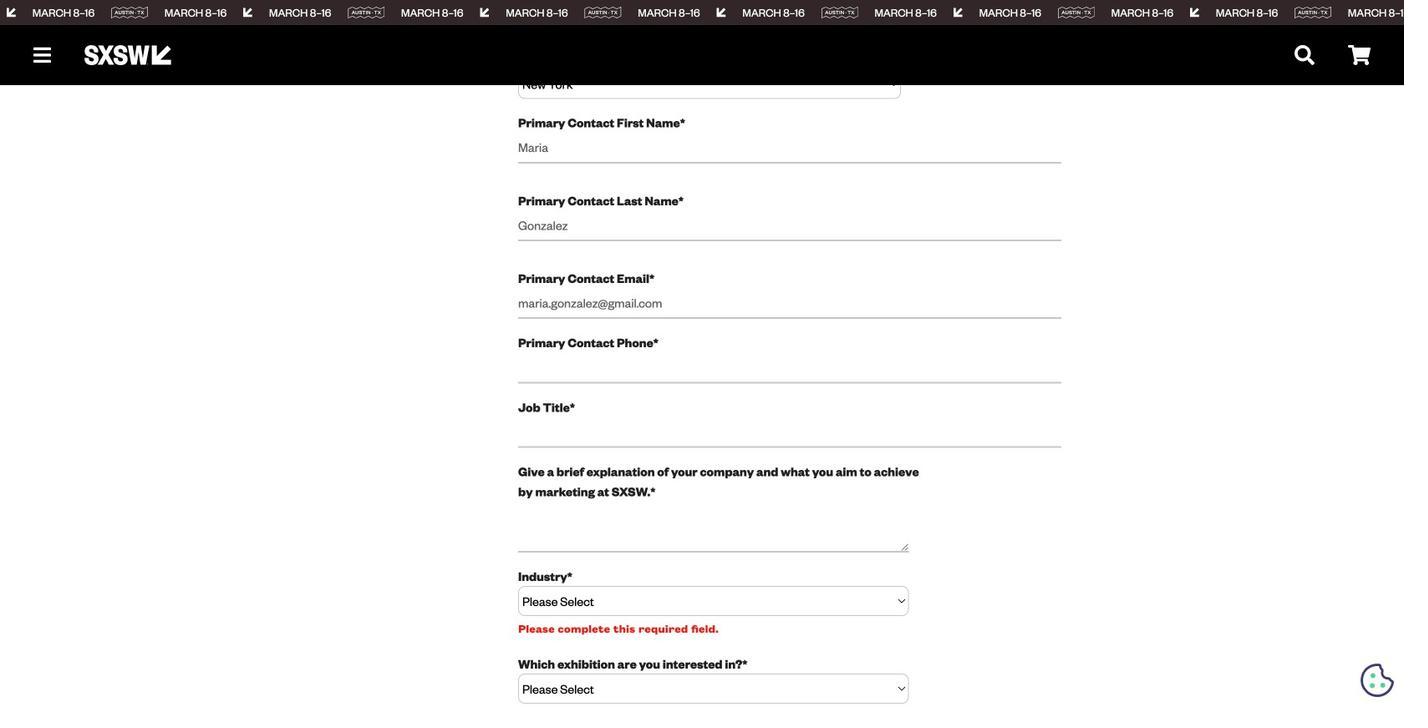 Task type: locate. For each thing, give the bounding box(es) containing it.
sxsw image
[[84, 45, 171, 65]]

None text field
[[518, 133, 1061, 164], [518, 210, 1061, 242], [518, 502, 909, 553], [518, 133, 1061, 164], [518, 210, 1061, 242], [518, 502, 909, 553]]

None text field
[[518, 353, 1061, 384], [518, 417, 1061, 448], [518, 353, 1061, 384], [518, 417, 1061, 448]]

None email field
[[518, 288, 1061, 319]]

dialog
[[0, 0, 1404, 708]]



Task type: describe. For each thing, give the bounding box(es) containing it.
toggle site search image
[[1295, 45, 1315, 65]]

toggle site navigation image
[[33, 45, 51, 65]]

cookie preferences image
[[1361, 664, 1394, 698]]



